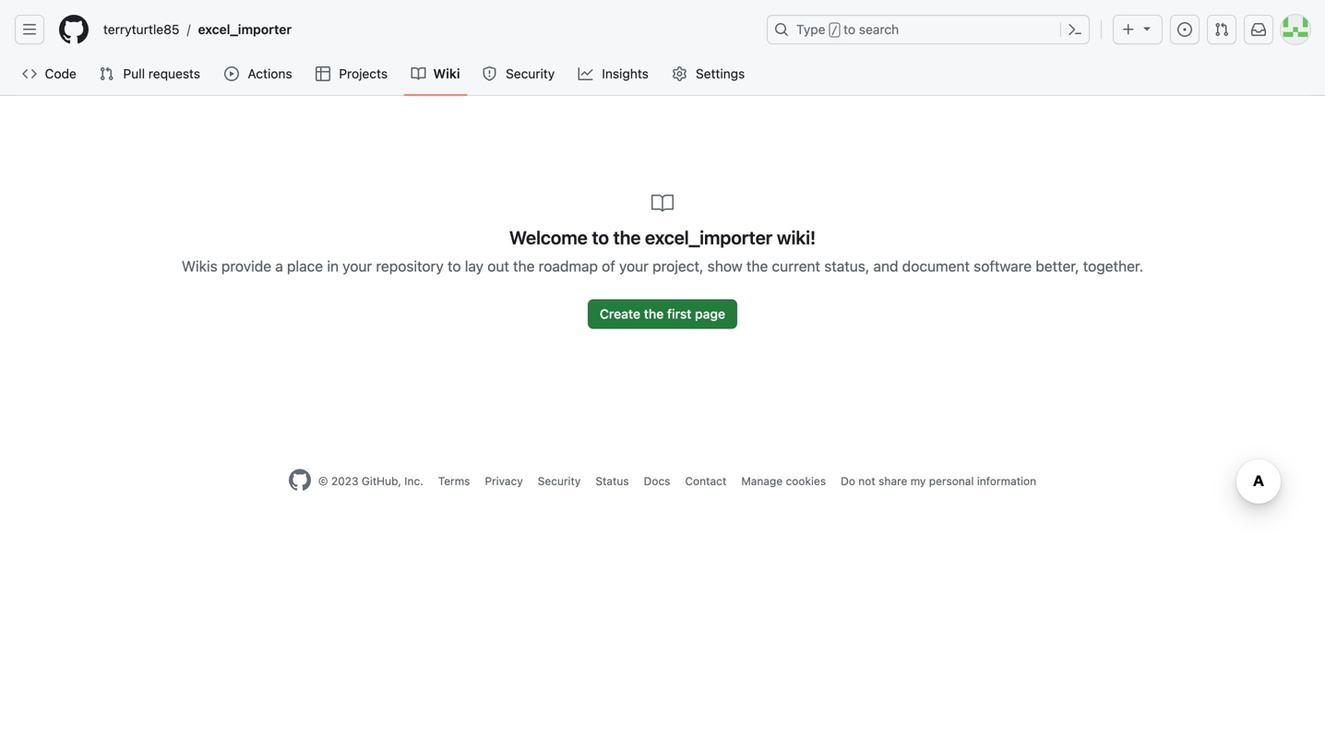Task type: locate. For each thing, give the bounding box(es) containing it.
do not share my personal information
[[841, 475, 1037, 488]]

status link
[[596, 475, 629, 488]]

my
[[911, 475, 926, 488]]

1 vertical spatial excel_importer
[[645, 227, 773, 248]]

/
[[187, 22, 191, 37], [831, 24, 838, 37]]

show
[[708, 258, 743, 275]]

1 your from the left
[[343, 258, 372, 275]]

the
[[613, 227, 641, 248], [513, 258, 535, 275], [747, 258, 768, 275], [644, 306, 664, 322]]

better,
[[1036, 258, 1080, 275]]

0 horizontal spatial excel_importer
[[198, 22, 292, 37]]

excel_importer link
[[191, 15, 299, 44]]

to left lay
[[448, 258, 461, 275]]

status
[[596, 475, 629, 488]]

excel_importer inside welcome to the excel_importer wiki! wikis provide a place in your repository to lay out the roadmap of your project, show the current status, and document software better, together.
[[645, 227, 773, 248]]

1 vertical spatial security
[[538, 475, 581, 488]]

manage cookies
[[742, 475, 826, 488]]

1 horizontal spatial excel_importer
[[645, 227, 773, 248]]

excel_importer
[[198, 22, 292, 37], [645, 227, 773, 248]]

privacy
[[485, 475, 523, 488]]

projects link
[[308, 60, 396, 88]]

share
[[879, 475, 908, 488]]

personal
[[929, 475, 974, 488]]

terryturtle85
[[103, 22, 179, 37]]

wiki
[[433, 66, 460, 81]]

gear image
[[672, 66, 687, 81]]

actions
[[248, 66, 292, 81]]

list
[[96, 15, 756, 44]]

0 horizontal spatial /
[[187, 22, 191, 37]]

actions link
[[217, 60, 301, 88]]

security link
[[475, 60, 564, 88], [538, 475, 581, 488]]

terms link
[[438, 475, 470, 488]]

to left search
[[844, 22, 856, 37]]

software
[[974, 258, 1032, 275]]

security left the status "link"
[[538, 475, 581, 488]]

the left first
[[644, 306, 664, 322]]

of
[[602, 258, 616, 275]]

/ for type
[[831, 24, 838, 37]]

insights
[[602, 66, 649, 81]]

the inside "create the first page" link
[[644, 306, 664, 322]]

security right shield image
[[506, 66, 555, 81]]

command palette image
[[1068, 22, 1083, 37]]

security link left the status "link"
[[538, 475, 581, 488]]

notifications image
[[1252, 22, 1266, 37]]

2 vertical spatial to
[[448, 258, 461, 275]]

in
[[327, 258, 339, 275]]

pull requests
[[123, 66, 200, 81]]

1 horizontal spatial your
[[619, 258, 649, 275]]

homepage image up "code"
[[59, 15, 89, 44]]

homepage image
[[59, 15, 89, 44], [289, 469, 311, 492]]

code image
[[22, 66, 37, 81]]

your right of
[[619, 258, 649, 275]]

homepage image left ©
[[289, 469, 311, 492]]

cookies
[[786, 475, 826, 488]]

pull
[[123, 66, 145, 81]]

1 horizontal spatial to
[[592, 227, 609, 248]]

1 horizontal spatial homepage image
[[289, 469, 311, 492]]

settings link
[[665, 60, 754, 88]]

status,
[[825, 258, 870, 275]]

/ up requests
[[187, 22, 191, 37]]

the right out
[[513, 258, 535, 275]]

wikis
[[182, 258, 218, 275]]

place
[[287, 258, 323, 275]]

your right the in
[[343, 258, 372, 275]]

0 horizontal spatial to
[[448, 258, 461, 275]]

git pull request image
[[1215, 22, 1230, 37]]

contact
[[685, 475, 727, 488]]

provide
[[221, 258, 271, 275]]

1 horizontal spatial /
[[831, 24, 838, 37]]

to up of
[[592, 227, 609, 248]]

your
[[343, 258, 372, 275], [619, 258, 649, 275]]

2023
[[331, 475, 359, 488]]

1 vertical spatial to
[[592, 227, 609, 248]]

welcome
[[509, 227, 588, 248]]

issue opened image
[[1178, 22, 1193, 37]]

book image
[[411, 66, 426, 81]]

terryturtle85 / excel_importer
[[103, 22, 292, 37]]

requests
[[148, 66, 200, 81]]

to
[[844, 22, 856, 37], [592, 227, 609, 248], [448, 258, 461, 275]]

2 horizontal spatial to
[[844, 22, 856, 37]]

excel_importer up "play" image
[[198, 22, 292, 37]]

/ inside the type / to search
[[831, 24, 838, 37]]

© 2023 github, inc.
[[318, 475, 423, 488]]

0 horizontal spatial your
[[343, 258, 372, 275]]

roadmap
[[539, 258, 598, 275]]

git pull request image
[[99, 66, 114, 81]]

1 vertical spatial homepage image
[[289, 469, 311, 492]]

/ for terryturtle85
[[187, 22, 191, 37]]

the up of
[[613, 227, 641, 248]]

security
[[506, 66, 555, 81], [538, 475, 581, 488]]

0 vertical spatial excel_importer
[[198, 22, 292, 37]]

plus image
[[1122, 22, 1136, 37]]

/ right type
[[831, 24, 838, 37]]

security link left graph image
[[475, 60, 564, 88]]

excel_importer up show
[[645, 227, 773, 248]]

current
[[772, 258, 821, 275]]

/ inside terryturtle85 / excel_importer
[[187, 22, 191, 37]]

0 horizontal spatial homepage image
[[59, 15, 89, 44]]

privacy link
[[485, 475, 523, 488]]

do not share my personal information button
[[841, 473, 1037, 490]]

manage
[[742, 475, 783, 488]]

document
[[903, 258, 970, 275]]

information
[[977, 475, 1037, 488]]



Task type: vqa. For each thing, say whether or not it's contained in the screenshot.
SELECT REVIEWERS element
no



Task type: describe. For each thing, give the bounding box(es) containing it.
first
[[667, 306, 692, 322]]

do
[[841, 475, 856, 488]]

type
[[797, 22, 826, 37]]

0 vertical spatial to
[[844, 22, 856, 37]]

the right show
[[747, 258, 768, 275]]

repository
[[376, 258, 444, 275]]

search
[[859, 22, 899, 37]]

page
[[695, 306, 726, 322]]

excel_importer inside terryturtle85 / excel_importer
[[198, 22, 292, 37]]

2 your from the left
[[619, 258, 649, 275]]

©
[[318, 475, 328, 488]]

code
[[45, 66, 76, 81]]

terryturtle85 link
[[96, 15, 187, 44]]

shield image
[[482, 66, 497, 81]]

docs
[[644, 475, 671, 488]]

not
[[859, 475, 876, 488]]

create the first page link
[[588, 300, 738, 329]]

docs link
[[644, 475, 671, 488]]

welcome to the excel_importer wiki! wikis provide a place in your repository to lay out the roadmap of your project, show the current status, and document software better, together.
[[182, 227, 1144, 275]]

table image
[[316, 66, 330, 81]]

project,
[[653, 258, 704, 275]]

create
[[600, 306, 641, 322]]

terms
[[438, 475, 470, 488]]

contact link
[[685, 475, 727, 488]]

projects
[[339, 66, 388, 81]]

out
[[488, 258, 509, 275]]

list containing terryturtle85 / excel_importer
[[96, 15, 756, 44]]

0 vertical spatial security
[[506, 66, 555, 81]]

graph image
[[579, 66, 593, 81]]

inc.
[[405, 475, 423, 488]]

lay
[[465, 258, 484, 275]]

type / to search
[[797, 22, 899, 37]]

1 vertical spatial security link
[[538, 475, 581, 488]]

wiki!
[[777, 227, 816, 248]]

triangle down image
[[1140, 21, 1155, 36]]

0 vertical spatial security link
[[475, 60, 564, 88]]

settings
[[696, 66, 745, 81]]

and
[[874, 258, 899, 275]]

together.
[[1083, 258, 1144, 275]]

wiki link
[[404, 60, 468, 88]]

book image
[[652, 192, 674, 214]]

play image
[[224, 66, 239, 81]]

insights link
[[571, 60, 658, 88]]

pull requests link
[[92, 60, 210, 88]]

manage cookies button
[[742, 473, 826, 490]]

create the first page
[[600, 306, 726, 322]]

a
[[275, 258, 283, 275]]

github,
[[362, 475, 401, 488]]

code link
[[15, 60, 84, 88]]

0 vertical spatial homepage image
[[59, 15, 89, 44]]



